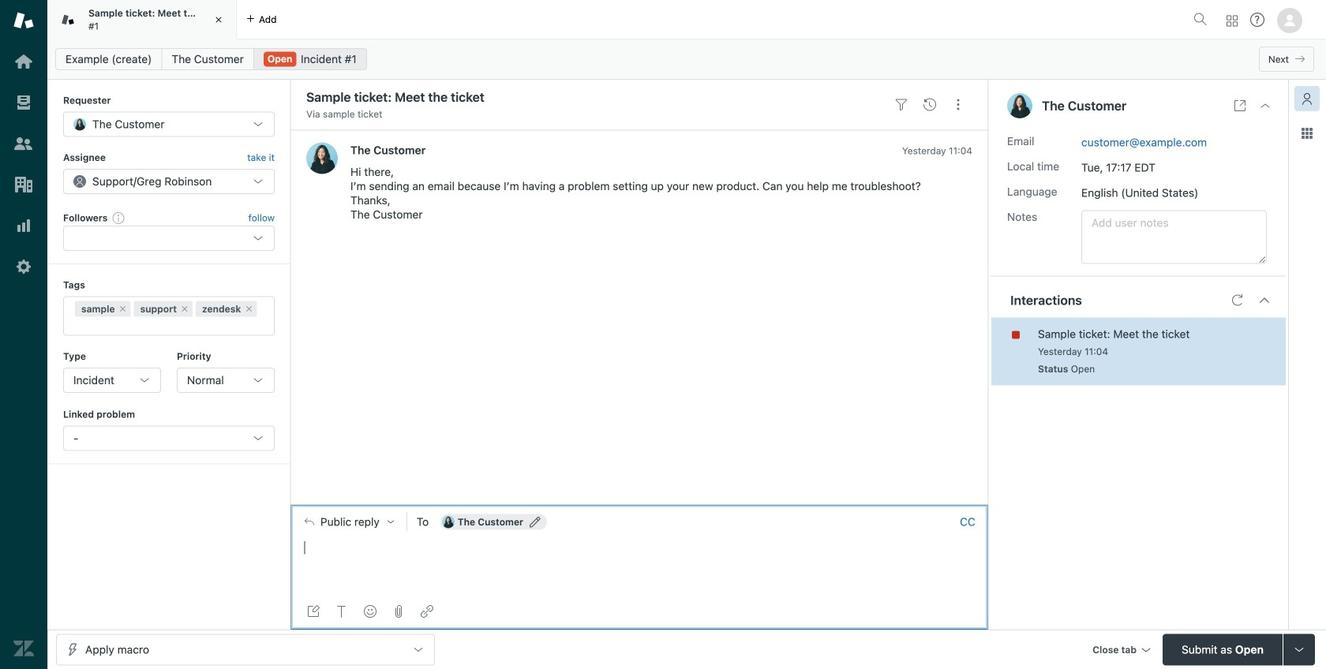 Task type: locate. For each thing, give the bounding box(es) containing it.
0 vertical spatial yesterday 11:04 text field
[[902, 145, 973, 156]]

zendesk support image
[[13, 10, 34, 31]]

1 vertical spatial close image
[[1259, 99, 1272, 112]]

1 vertical spatial yesterday 11:04 text field
[[1038, 346, 1109, 357]]

1 remove image from the left
[[180, 304, 189, 314]]

add link (cmd k) image
[[421, 606, 433, 618]]

displays possible ticket submission types image
[[1293, 644, 1306, 656]]

Yesterday 11:04 text field
[[902, 145, 973, 156], [1038, 346, 1109, 357]]

0 vertical spatial close image
[[211, 12, 227, 28]]

2 remove image from the left
[[244, 304, 254, 314]]

customers image
[[13, 133, 34, 154]]

view more details image
[[1234, 99, 1247, 112]]

0 horizontal spatial remove image
[[180, 304, 189, 314]]

user image
[[1007, 93, 1033, 118]]

tabs tab list
[[47, 0, 1187, 39]]

remove image
[[180, 304, 189, 314], [244, 304, 254, 314]]

main element
[[0, 0, 47, 669]]

0 horizontal spatial yesterday 11:04 text field
[[902, 145, 973, 156]]

zendesk products image
[[1227, 15, 1238, 26]]

close image
[[211, 12, 227, 28], [1259, 99, 1272, 112]]

filter image
[[895, 98, 908, 111]]

insert emojis image
[[364, 606, 377, 618]]

tab
[[47, 0, 237, 39]]

1 horizontal spatial remove image
[[244, 304, 254, 314]]

0 horizontal spatial close image
[[211, 12, 227, 28]]

add attachment image
[[392, 606, 405, 618]]

1 horizontal spatial close image
[[1259, 99, 1272, 112]]



Task type: vqa. For each thing, say whether or not it's contained in the screenshot.
HIDE PANEL VIEWS icon
no



Task type: describe. For each thing, give the bounding box(es) containing it.
views image
[[13, 92, 34, 113]]

customer context image
[[1301, 92, 1314, 105]]

zendesk image
[[13, 639, 34, 659]]

apps image
[[1301, 127, 1314, 140]]

hide composer image
[[633, 499, 646, 511]]

edit user image
[[530, 517, 541, 528]]

format text image
[[336, 606, 348, 618]]

remove image
[[118, 304, 128, 314]]

get help image
[[1251, 13, 1265, 27]]

Add user notes text field
[[1082, 210, 1267, 264]]

reporting image
[[13, 216, 34, 236]]

events image
[[924, 98, 936, 111]]

admin image
[[13, 257, 34, 277]]

ticket actions image
[[952, 98, 965, 111]]

Public reply composer text field
[[298, 539, 981, 572]]

organizations image
[[13, 174, 34, 195]]

close image inside tabs tab list
[[211, 12, 227, 28]]

info on adding followers image
[[112, 212, 125, 224]]

1 horizontal spatial yesterday 11:04 text field
[[1038, 346, 1109, 357]]

Subject field
[[303, 88, 884, 107]]

secondary element
[[47, 43, 1326, 75]]

avatar image
[[306, 142, 338, 174]]

customer@example.com image
[[442, 516, 455, 529]]

get started image
[[13, 51, 34, 72]]

draft mode image
[[307, 606, 320, 618]]



